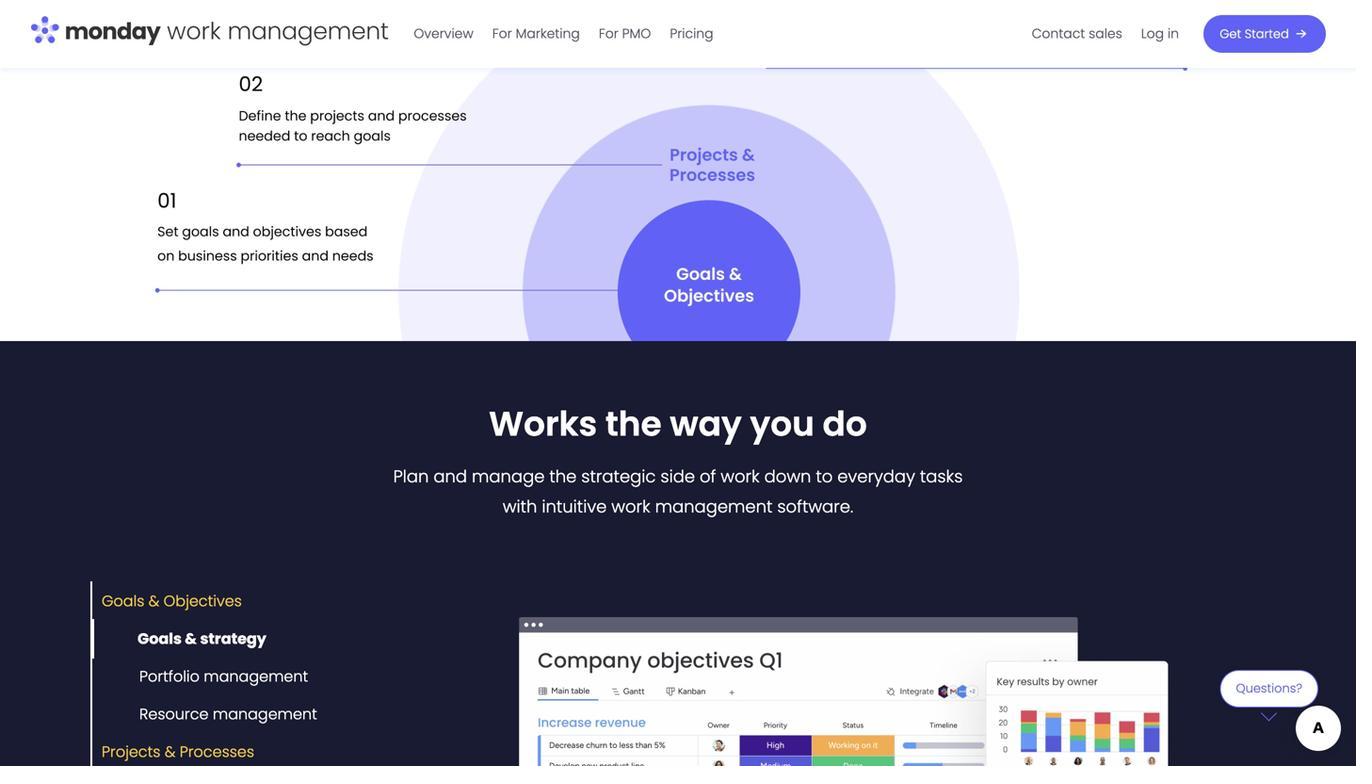 Task type: locate. For each thing, give the bounding box(es) containing it.
to
[[816, 465, 833, 489]]

goals & strategy tab
[[90, 619, 267, 659]]

management inside plan and manage the strategic side of work down to everyday tasks with intuitive work management software.
[[655, 495, 773, 519]]

log in
[[1142, 24, 1180, 43]]

1 vertical spatial the
[[550, 465, 577, 489]]

2 vertical spatial &
[[165, 741, 176, 762]]

management down of
[[655, 495, 773, 519]]

1 vertical spatial &
[[185, 628, 197, 649]]

management inside the "portfolio management" tab
[[204, 666, 308, 687]]

of
[[700, 465, 716, 489]]

0 vertical spatial management
[[655, 495, 773, 519]]

objectives
[[164, 590, 242, 611]]

management down portfolio management
[[213, 703, 317, 725]]

for
[[493, 24, 512, 43], [599, 24, 619, 43]]

0 horizontal spatial for
[[493, 24, 512, 43]]

the up strategic
[[606, 400, 662, 448]]

main element
[[405, 0, 1327, 68]]

1 horizontal spatial for
[[599, 24, 619, 43]]

for left marketing
[[493, 24, 512, 43]]

questions? button
[[1221, 670, 1319, 721]]

parlax placeholder image
[[136, 0, 1221, 341]]

work
[[721, 465, 760, 489], [612, 495, 651, 519]]

0 horizontal spatial the
[[550, 465, 577, 489]]

goals for goals & strategy
[[138, 628, 182, 649]]

processes
[[180, 741, 254, 762]]

resource management tab
[[90, 695, 317, 734]]

the
[[606, 400, 662, 448], [550, 465, 577, 489]]

0 vertical spatial goals
[[102, 590, 145, 611]]

manage
[[472, 465, 545, 489]]

pmo
[[622, 24, 651, 43]]

& down the resource
[[165, 741, 176, 762]]

goals down goals & objectives tab
[[138, 628, 182, 649]]

get started
[[1220, 25, 1290, 42]]

1 vertical spatial work
[[612, 495, 651, 519]]

1 horizontal spatial the
[[606, 400, 662, 448]]

1 horizontal spatial work
[[721, 465, 760, 489]]

0 vertical spatial work
[[721, 465, 760, 489]]

for left pmo
[[599, 24, 619, 43]]

do
[[823, 400, 868, 448]]

2 vertical spatial management
[[213, 703, 317, 725]]

list
[[1023, 0, 1189, 68]]

the up the intuitive
[[550, 465, 577, 489]]

portfolio management
[[139, 666, 308, 687]]

1 vertical spatial management
[[204, 666, 308, 687]]

1 vertical spatial goals
[[138, 628, 182, 649]]

&
[[149, 590, 160, 611], [185, 628, 197, 649], [165, 741, 176, 762]]

questions?
[[1237, 680, 1303, 697]]

plan
[[394, 465, 429, 489]]

management inside resource management tab
[[213, 703, 317, 725]]

way
[[670, 400, 742, 448]]

0 vertical spatial the
[[606, 400, 662, 448]]

1 for from the left
[[493, 24, 512, 43]]

get
[[1220, 25, 1242, 42]]

work down strategic
[[612, 495, 651, 519]]

plan and manage the strategic side of work down to everyday tasks with intuitive work management software.
[[394, 465, 963, 519]]

goals & objectives tab
[[90, 582, 242, 621]]

1 horizontal spatial &
[[165, 741, 176, 762]]

goals
[[102, 590, 145, 611], [138, 628, 182, 649]]

for for for pmo
[[599, 24, 619, 43]]

for inside "link"
[[599, 24, 619, 43]]

projects
[[102, 741, 161, 762]]

software.
[[778, 495, 854, 519]]

intuitive
[[542, 495, 607, 519]]

work right of
[[721, 465, 760, 489]]

2 for from the left
[[599, 24, 619, 43]]

for pmo link
[[590, 19, 661, 49]]

& up goals & strategy tab
[[149, 590, 160, 611]]

portfolio
[[139, 666, 200, 687]]

0 horizontal spatial &
[[149, 590, 160, 611]]

down
[[765, 465, 812, 489]]

resource management
[[139, 703, 317, 725]]

2 horizontal spatial &
[[185, 628, 197, 649]]

0 vertical spatial &
[[149, 590, 160, 611]]

contact sales link
[[1023, 19, 1132, 49]]

management down strategy
[[204, 666, 308, 687]]

and
[[434, 465, 467, 489]]

& up the "portfolio management" tab
[[185, 628, 197, 649]]

goals up goals & strategy tab
[[102, 590, 145, 611]]

portfolio management tab
[[90, 657, 308, 696]]

goals for goals & objectives
[[102, 590, 145, 611]]

management
[[655, 495, 773, 519], [204, 666, 308, 687], [213, 703, 317, 725]]

tasks
[[920, 465, 963, 489]]



Task type: describe. For each thing, give the bounding box(es) containing it.
everyday
[[838, 465, 916, 489]]

overview
[[414, 24, 474, 43]]

goals & strategy
[[138, 628, 267, 649]]

with
[[503, 495, 537, 519]]

projects & processes tab
[[90, 732, 254, 766]]

for marketing
[[493, 24, 580, 43]]

management for portfolio management
[[204, 666, 308, 687]]

overview link
[[405, 19, 483, 49]]

get started button
[[1204, 15, 1327, 53]]

goals strategy image
[[336, 582, 1266, 766]]

side
[[661, 465, 695, 489]]

log
[[1142, 24, 1165, 43]]

pricing link
[[661, 19, 723, 49]]

& for strategy
[[185, 628, 197, 649]]

list containing contact sales
[[1023, 0, 1189, 68]]

pricing
[[670, 24, 714, 43]]

for for for marketing
[[493, 24, 512, 43]]

the inside plan and manage the strategic side of work down to everyday tasks with intuitive work management software.
[[550, 465, 577, 489]]

strategic
[[582, 465, 656, 489]]

marketing
[[516, 24, 580, 43]]

contact sales
[[1032, 24, 1123, 43]]

works
[[489, 400, 598, 448]]

0 horizontal spatial work
[[612, 495, 651, 519]]

works the way you do
[[489, 400, 868, 448]]

started
[[1245, 25, 1290, 42]]

strategy
[[200, 628, 267, 649]]

you
[[750, 400, 815, 448]]

in
[[1168, 24, 1180, 43]]

& for processes
[[165, 741, 176, 762]]

log in link
[[1132, 19, 1189, 49]]

sales
[[1089, 24, 1123, 43]]

for marketing link
[[483, 19, 590, 49]]

for pmo
[[599, 24, 651, 43]]

contact
[[1032, 24, 1086, 43]]

goals & objectives
[[102, 590, 242, 611]]

monday.com work management image
[[30, 12, 389, 52]]

projects & processes
[[102, 741, 254, 762]]

resource
[[139, 703, 209, 725]]

management for resource management
[[213, 703, 317, 725]]

& for objectives
[[149, 590, 160, 611]]



Task type: vqa. For each thing, say whether or not it's contained in the screenshot.
Resource management management
yes



